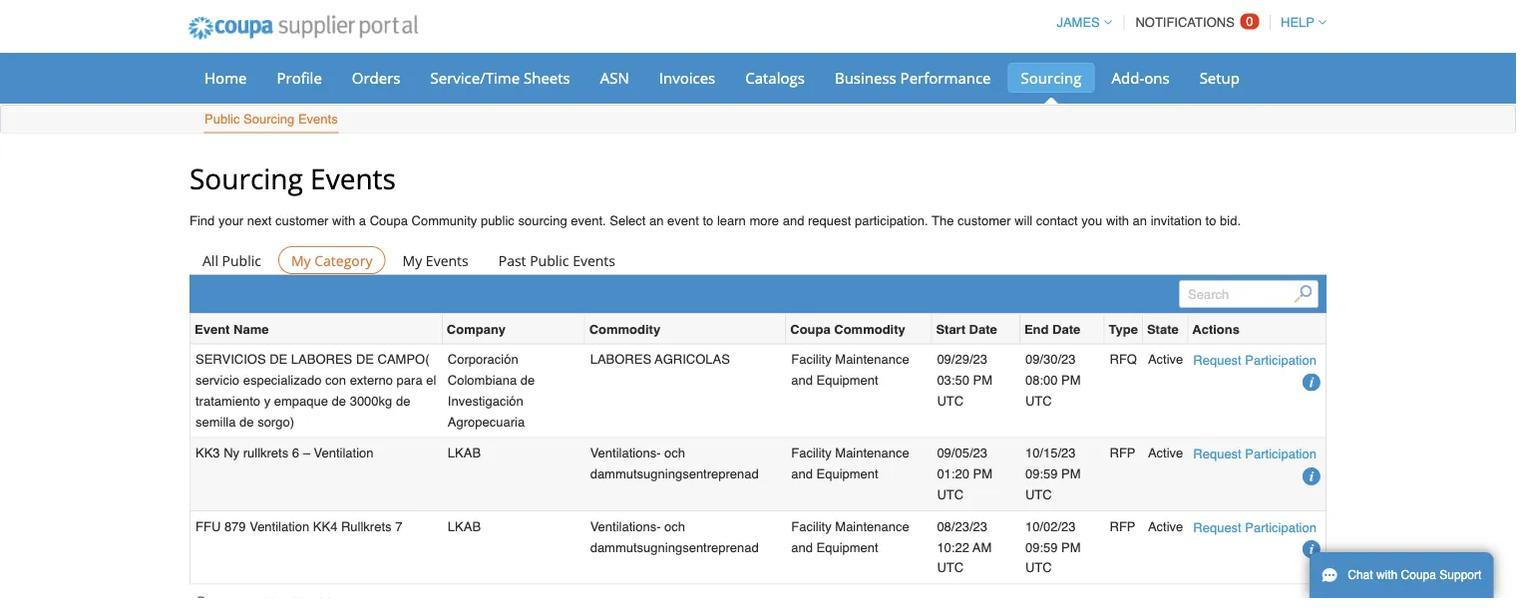 Task type: describe. For each thing, give the bounding box(es) containing it.
2 de from the left
[[356, 352, 374, 367]]

09/05/23 01:20 pm utc
[[937, 446, 993, 503]]

dammutsugningsentreprenad for 10:22
[[590, 540, 759, 555]]

1 vertical spatial sourcing
[[244, 112, 295, 127]]

colombiana
[[448, 373, 517, 388]]

externo
[[350, 373, 393, 388]]

commodity button
[[589, 319, 661, 340]]

end date button
[[1025, 319, 1081, 340]]

semilla
[[196, 414, 236, 429]]

event
[[668, 214, 699, 229]]

home link
[[192, 63, 260, 93]]

och for 09/05/23 01:20 pm utc
[[665, 446, 686, 461]]

facility for 09/29/23
[[792, 352, 832, 367]]

past public events link
[[486, 246, 629, 274]]

request participation button for 10/15/23 09:59 pm utc
[[1194, 444, 1317, 465]]

request participation button for 09/30/23 08:00 pm utc
[[1194, 350, 1317, 371]]

bid.
[[1221, 214, 1241, 229]]

de down con
[[332, 394, 346, 409]]

coupa commodity
[[791, 322, 906, 337]]

setup link
[[1187, 63, 1253, 93]]

date for start date
[[970, 322, 998, 337]]

request participation for 10/15/23 09:59 pm utc
[[1194, 447, 1317, 462]]

all
[[203, 251, 218, 270]]

coupa commodity button
[[791, 319, 906, 340]]

facility for 09/05/23
[[792, 446, 832, 461]]

ffu 879 ventilation kk4 rullkrets 7
[[196, 519, 403, 534]]

maintenance for 09/29/23
[[836, 352, 910, 367]]

type
[[1109, 322, 1139, 337]]

commodity inside button
[[835, 322, 906, 337]]

empaque
[[274, 394, 328, 409]]

public for all
[[222, 251, 261, 270]]

profile
[[277, 67, 322, 88]]

equipment for 03:50
[[817, 373, 879, 388]]

con
[[325, 373, 346, 388]]

utc for 09/29/23 03:50 pm utc
[[937, 394, 964, 409]]

you
[[1082, 214, 1103, 229]]

add-ons link
[[1099, 63, 1183, 93]]

chat
[[1348, 569, 1374, 583]]

pm for 10/15/23
[[1062, 467, 1081, 482]]

coupa supplier portal image
[[175, 3, 432, 53]]

1 customer from the left
[[275, 214, 329, 229]]

equipment for 10:22
[[817, 540, 879, 555]]

catalogs
[[746, 67, 805, 88]]

de down para
[[396, 394, 411, 409]]

investigación
[[448, 394, 524, 409]]

sorgo)
[[258, 414, 294, 429]]

servicios de labores de campo( servicio especializado con externo para el tratamiento y empaque  de 3000kg de semilla de sorgo)
[[196, 352, 436, 429]]

1 to from the left
[[703, 214, 714, 229]]

am
[[973, 540, 992, 555]]

event.
[[571, 214, 606, 229]]

coupa inside button
[[1402, 569, 1437, 583]]

more
[[750, 214, 779, 229]]

rullkrets
[[243, 446, 289, 461]]

asn
[[600, 67, 629, 88]]

contact
[[1037, 214, 1078, 229]]

lkab for ffu 879 ventilation kk4 rullkrets 7
[[448, 519, 481, 534]]

events down the community
[[426, 251, 469, 270]]

09/30/23 08:00 pm utc
[[1026, 352, 1081, 409]]

facility maintenance and equipment for 08/23/23
[[792, 519, 910, 555]]

kk3
[[196, 446, 220, 461]]

select
[[610, 214, 646, 229]]

my for my category
[[291, 251, 311, 270]]

my events
[[403, 251, 469, 270]]

public
[[481, 214, 515, 229]]

especializado
[[243, 373, 322, 388]]

all public link
[[190, 246, 274, 274]]

08/23/23 10:22 am utc
[[937, 519, 992, 576]]

ffu
[[196, 519, 221, 534]]

all public
[[203, 251, 261, 270]]

participation for 10/15/23 09:59 pm utc
[[1246, 447, 1317, 462]]

ventilations- for 7
[[590, 519, 661, 534]]

a
[[359, 214, 366, 229]]

participation for 09/30/23 08:00 pm utc
[[1246, 353, 1317, 368]]

setup
[[1200, 67, 1240, 88]]

3000kg
[[350, 394, 392, 409]]

date for end date
[[1053, 322, 1081, 337]]

2 an from the left
[[1133, 214, 1148, 229]]

09/30/23
[[1026, 352, 1076, 367]]

business
[[835, 67, 897, 88]]

name
[[234, 322, 269, 337]]

request for 10/02/23 09:59 pm utc
[[1194, 520, 1242, 535]]

0 horizontal spatial with
[[332, 214, 355, 229]]

7
[[395, 519, 403, 534]]

performance
[[901, 67, 991, 88]]

sheets
[[524, 67, 571, 88]]

10:22
[[937, 540, 970, 555]]

1 horizontal spatial with
[[1107, 214, 1130, 229]]

my events link
[[390, 246, 482, 274]]

past
[[499, 251, 526, 270]]

find your next customer with a coupa community public sourcing event. select an event to learn more and request participation. the customer will contact you with an invitation to bid.
[[190, 214, 1241, 229]]

utc for 10/02/23 09:59 pm utc
[[1026, 561, 1052, 576]]

and for 09/29/23 03:50 pm utc
[[792, 373, 813, 388]]

facility maintenance and equipment for 09/05/23
[[792, 446, 910, 482]]

chat with coupa support
[[1348, 569, 1482, 583]]

1 vertical spatial ventilation
[[250, 519, 310, 534]]

actions
[[1193, 322, 1240, 337]]

event name button
[[195, 319, 269, 340]]

company
[[447, 322, 506, 337]]

and for 08/23/23 10:22 am utc
[[792, 540, 813, 555]]

pm for 09/29/23
[[973, 373, 993, 388]]

kk3 ny rullkrets 6 – ventilation
[[196, 446, 374, 461]]

business performance
[[835, 67, 991, 88]]

type button
[[1109, 319, 1139, 340]]

08/23/23
[[937, 519, 988, 534]]

tratamiento
[[196, 394, 260, 409]]

2 to from the left
[[1206, 214, 1217, 229]]

actions button
[[1193, 319, 1240, 340]]

service/time sheets
[[431, 67, 571, 88]]

equipment for 01:20
[[817, 467, 879, 482]]

agricolas
[[655, 352, 730, 367]]

tab list containing all public
[[190, 246, 1327, 274]]

rfp for 10/15/23 09:59 pm utc
[[1110, 446, 1136, 461]]

my category link
[[278, 246, 386, 274]]

support
[[1440, 569, 1482, 583]]

para
[[397, 373, 423, 388]]

rullkrets
[[341, 519, 392, 534]]

6
[[292, 446, 299, 461]]

09:59 for 10/15/23
[[1026, 467, 1058, 482]]

request
[[808, 214, 852, 229]]

orders link
[[339, 63, 414, 93]]

pm for 09/05/23
[[973, 467, 993, 482]]

y
[[264, 394, 271, 409]]

utc for 09/30/23 08:00 pm utc
[[1026, 394, 1052, 409]]

participation for 10/02/23 09:59 pm utc
[[1246, 520, 1317, 535]]

events down profile link
[[298, 112, 338, 127]]



Task type: vqa. For each thing, say whether or not it's contained in the screenshot.


Task type: locate. For each thing, give the bounding box(es) containing it.
09:59
[[1026, 467, 1058, 482], [1026, 540, 1058, 555]]

dammutsugningsentreprenad
[[590, 467, 759, 482], [590, 540, 759, 555]]

Search text field
[[1180, 280, 1319, 308]]

to left bid.
[[1206, 214, 1217, 229]]

1 horizontal spatial labores
[[590, 352, 652, 367]]

2 lkab from the top
[[448, 519, 481, 534]]

corporación colombiana de investigación agropecuaria
[[448, 352, 535, 429]]

utc for 10/15/23 09:59 pm utc
[[1026, 488, 1052, 503]]

09:59 down 10/02/23
[[1026, 540, 1058, 555]]

rfp right 10/15/23
[[1110, 446, 1136, 461]]

maintenance down coupa commodity button
[[836, 352, 910, 367]]

2 ventilations- from the top
[[590, 519, 661, 534]]

1 request participation from the top
[[1194, 353, 1317, 368]]

ventilations- och dammutsugningsentreprenad for 09/05/23
[[590, 446, 759, 482]]

0 horizontal spatial coupa
[[370, 214, 408, 229]]

2 vertical spatial facility maintenance and equipment
[[792, 519, 910, 555]]

labores agricolas
[[590, 352, 730, 367]]

0 horizontal spatial de
[[270, 352, 288, 367]]

pm down 09/05/23
[[973, 467, 993, 482]]

2 maintenance from the top
[[836, 446, 910, 461]]

1 horizontal spatial to
[[1206, 214, 1217, 229]]

0 horizontal spatial to
[[703, 214, 714, 229]]

labores up con
[[291, 352, 353, 367]]

2 horizontal spatial coupa
[[1402, 569, 1437, 583]]

de up especializado
[[270, 352, 288, 367]]

ventilation right –
[[314, 446, 374, 461]]

10/02/23
[[1026, 519, 1076, 534]]

rfp
[[1110, 446, 1136, 461], [1110, 519, 1136, 534]]

event
[[195, 322, 230, 337]]

public down home link
[[205, 112, 240, 127]]

maintenance left "08/23/23"
[[836, 519, 910, 534]]

rfq
[[1110, 352, 1138, 367]]

utc inside 09/05/23 01:20 pm utc
[[937, 488, 964, 503]]

events down the event.
[[573, 251, 616, 270]]

will
[[1015, 214, 1033, 229]]

ventilations- och dammutsugningsentreprenad
[[590, 446, 759, 482], [590, 519, 759, 555]]

3 request participation button from the top
[[1194, 517, 1317, 538]]

1 horizontal spatial an
[[1133, 214, 1148, 229]]

utc inside 10/15/23 09:59 pm utc
[[1026, 488, 1052, 503]]

pm down 10/02/23
[[1062, 540, 1081, 555]]

agropecuaria
[[448, 414, 525, 429]]

customer right next
[[275, 214, 329, 229]]

catalogs link
[[733, 63, 818, 93]]

past public events
[[499, 251, 616, 270]]

sourcing up next
[[190, 159, 303, 197]]

2 commodity from the left
[[835, 322, 906, 337]]

1 de from the left
[[270, 352, 288, 367]]

ventilations- for ventilation
[[590, 446, 661, 461]]

your
[[218, 214, 244, 229]]

3 facility maintenance and equipment from the top
[[792, 519, 910, 555]]

request participation for 10/02/23 09:59 pm utc
[[1194, 520, 1317, 535]]

servicios
[[196, 352, 266, 367]]

1 facility maintenance and equipment from the top
[[792, 352, 910, 388]]

1 horizontal spatial customer
[[958, 214, 1011, 229]]

pm down 10/15/23
[[1062, 467, 1081, 482]]

end
[[1025, 322, 1049, 337]]

2 date from the left
[[1053, 322, 1081, 337]]

2 rfp from the top
[[1110, 519, 1136, 534]]

1 horizontal spatial commodity
[[835, 322, 906, 337]]

2 customer from the left
[[958, 214, 1011, 229]]

state button
[[1148, 319, 1179, 340]]

pm inside 09/05/23 01:20 pm utc
[[973, 467, 993, 482]]

active for 10/02/23 09:59 pm utc
[[1149, 519, 1184, 534]]

2 vertical spatial request
[[1194, 520, 1242, 535]]

my
[[291, 251, 311, 270], [403, 251, 422, 270]]

event name
[[195, 322, 269, 337]]

1 vertical spatial request
[[1194, 447, 1242, 462]]

start date button
[[936, 319, 998, 340]]

public for past
[[530, 251, 569, 270]]

1 labores from the left
[[291, 352, 353, 367]]

labores down commodity button
[[590, 352, 652, 367]]

add-
[[1112, 67, 1145, 88]]

1 maintenance from the top
[[836, 352, 910, 367]]

0 vertical spatial coupa
[[370, 214, 408, 229]]

date right end
[[1053, 322, 1081, 337]]

utc down 08:00
[[1026, 394, 1052, 409]]

1 vertical spatial och
[[665, 519, 686, 534]]

3 equipment from the top
[[817, 540, 879, 555]]

public sourcing events
[[205, 112, 338, 127]]

1 date from the left
[[970, 322, 998, 337]]

public sourcing events link
[[204, 107, 339, 133]]

service/time sheets link
[[418, 63, 584, 93]]

with right chat
[[1377, 569, 1398, 583]]

0 horizontal spatial customer
[[275, 214, 329, 229]]

1 rfp from the top
[[1110, 446, 1136, 461]]

request participation for 09/30/23 08:00 pm utc
[[1194, 353, 1317, 368]]

to left learn
[[703, 214, 714, 229]]

rfp right 10/02/23
[[1110, 519, 1136, 534]]

ons
[[1145, 67, 1170, 88]]

0 vertical spatial och
[[665, 446, 686, 461]]

pm inside 10/15/23 09:59 pm utc
[[1062, 467, 1081, 482]]

0 vertical spatial ventilation
[[314, 446, 374, 461]]

ny
[[224, 446, 240, 461]]

0 horizontal spatial commodity
[[589, 322, 661, 337]]

2 equipment from the top
[[817, 467, 879, 482]]

2 facility maintenance and equipment from the top
[[792, 446, 910, 482]]

utc inside 10/02/23 09:59 pm utc
[[1026, 561, 1052, 576]]

dammutsugningsentreprenad for 01:20
[[590, 467, 759, 482]]

type state
[[1109, 322, 1179, 337]]

1 dammutsugningsentreprenad from the top
[[590, 467, 759, 482]]

my for my events
[[403, 251, 422, 270]]

participation.
[[855, 214, 929, 229]]

commodity left the start
[[835, 322, 906, 337]]

an left invitation in the right top of the page
[[1133, 214, 1148, 229]]

1 commodity from the left
[[589, 322, 661, 337]]

sourcing down profile link
[[244, 112, 295, 127]]

3 request from the top
[[1194, 520, 1242, 535]]

utc down 03:50 on the right bottom
[[937, 394, 964, 409]]

1 vertical spatial facility
[[792, 446, 832, 461]]

2 active from the top
[[1149, 446, 1184, 461]]

1 vertical spatial facility maintenance and equipment
[[792, 446, 910, 482]]

09:59 inside 10/02/23 09:59 pm utc
[[1026, 540, 1058, 555]]

1 horizontal spatial ventilation
[[314, 446, 374, 461]]

date
[[970, 322, 998, 337], [1053, 322, 1081, 337]]

maintenance left 09/05/23
[[836, 446, 910, 461]]

de inside corporación colombiana de investigación agropecuaria
[[521, 373, 535, 388]]

0 vertical spatial ventilations- och dammutsugningsentreprenad
[[590, 446, 759, 482]]

1 horizontal spatial my
[[403, 251, 422, 270]]

active for 09/30/23 08:00 pm utc
[[1149, 352, 1184, 367]]

my down the community
[[403, 251, 422, 270]]

3 request participation from the top
[[1194, 520, 1317, 535]]

pm inside 10/02/23 09:59 pm utc
[[1062, 540, 1081, 555]]

maintenance for 09/05/23
[[836, 446, 910, 461]]

1 vertical spatial equipment
[[817, 467, 879, 482]]

request for 10/15/23 09:59 pm utc
[[1194, 447, 1242, 462]]

invoices
[[659, 67, 716, 88]]

1 equipment from the top
[[817, 373, 879, 388]]

active for 10/15/23 09:59 pm utc
[[1149, 446, 1184, 461]]

tab list
[[190, 246, 1327, 274]]

1 vertical spatial ventilations-
[[590, 519, 661, 534]]

facility maintenance and equipment for 09/29/23
[[792, 352, 910, 388]]

participation
[[1246, 353, 1317, 368], [1246, 447, 1317, 462], [1246, 520, 1317, 535]]

start date
[[936, 322, 998, 337]]

request participation button
[[1194, 350, 1317, 371], [1194, 444, 1317, 465], [1194, 517, 1317, 538]]

maintenance for 08/23/23
[[836, 519, 910, 534]]

utc
[[937, 394, 964, 409], [1026, 394, 1052, 409], [937, 488, 964, 503], [1026, 488, 1052, 503], [937, 561, 964, 576], [1026, 561, 1052, 576]]

utc inside 09/30/23 08:00 pm utc
[[1026, 394, 1052, 409]]

profile link
[[264, 63, 335, 93]]

lkab right 7
[[448, 519, 481, 534]]

pm down 09/30/23
[[1062, 373, 1081, 388]]

2 vertical spatial sourcing
[[190, 159, 303, 197]]

1 horizontal spatial date
[[1053, 322, 1081, 337]]

public right all
[[222, 251, 261, 270]]

company button
[[447, 319, 506, 340]]

2 request participation from the top
[[1194, 447, 1317, 462]]

1 an from the left
[[650, 214, 664, 229]]

lkab for kk3 ny rullkrets 6 – ventilation
[[448, 446, 481, 461]]

utc down 10/02/23
[[1026, 561, 1052, 576]]

10/15/23
[[1026, 446, 1076, 461]]

1 horizontal spatial de
[[356, 352, 374, 367]]

facility maintenance and equipment
[[792, 352, 910, 388], [792, 446, 910, 482], [792, 519, 910, 555]]

sourcing for sourcing
[[1021, 67, 1082, 88]]

de up externo at the left bottom of page
[[356, 352, 374, 367]]

1 vertical spatial ventilations- och dammutsugningsentreprenad
[[590, 519, 759, 555]]

ventilation right the 879
[[250, 519, 310, 534]]

utc up 10/02/23
[[1026, 488, 1052, 503]]

an left event
[[650, 214, 664, 229]]

09/29/23 03:50 pm utc
[[937, 352, 993, 409]]

och
[[665, 446, 686, 461], [665, 519, 686, 534]]

commodity up labores agricolas
[[589, 322, 661, 337]]

1 request participation button from the top
[[1194, 350, 1317, 371]]

10/15/23 09:59 pm utc
[[1026, 446, 1081, 503]]

2 vertical spatial coupa
[[1402, 569, 1437, 583]]

2 request from the top
[[1194, 447, 1242, 462]]

0 vertical spatial sourcing
[[1021, 67, 1082, 88]]

0 vertical spatial request participation button
[[1194, 350, 1317, 371]]

2 facility from the top
[[792, 446, 832, 461]]

utc for 09/05/23 01:20 pm utc
[[937, 488, 964, 503]]

request participation button for 10/02/23 09:59 pm utc
[[1194, 517, 1317, 538]]

09:59 down 10/15/23
[[1026, 467, 1058, 482]]

de down tratamiento on the left of page
[[240, 414, 254, 429]]

2 vertical spatial equipment
[[817, 540, 879, 555]]

events
[[298, 112, 338, 127], [310, 159, 396, 197], [426, 251, 469, 270], [573, 251, 616, 270]]

ventilations- och dammutsugningsentreprenad for 08/23/23
[[590, 519, 759, 555]]

0 vertical spatial facility
[[792, 352, 832, 367]]

0 vertical spatial rfp
[[1110, 446, 1136, 461]]

3 facility from the top
[[792, 519, 832, 534]]

pm inside the "09/29/23 03:50 pm utc"
[[973, 373, 993, 388]]

rfp for 10/02/23 09:59 pm utc
[[1110, 519, 1136, 534]]

with
[[332, 214, 355, 229], [1107, 214, 1130, 229], [1377, 569, 1398, 583]]

1 request from the top
[[1194, 353, 1242, 368]]

1 vertical spatial rfp
[[1110, 519, 1136, 534]]

2 my from the left
[[403, 251, 422, 270]]

my inside "link"
[[291, 251, 311, 270]]

an
[[650, 214, 664, 229], [1133, 214, 1148, 229]]

2 vertical spatial request participation button
[[1194, 517, 1317, 538]]

0 vertical spatial request
[[1194, 353, 1242, 368]]

–
[[303, 446, 310, 461]]

0 vertical spatial facility maintenance and equipment
[[792, 352, 910, 388]]

utc inside the "09/29/23 03:50 pm utc"
[[937, 394, 964, 409]]

2 ventilations- och dammutsugningsentreprenad from the top
[[590, 519, 759, 555]]

utc down 10:22
[[937, 561, 964, 576]]

find
[[190, 214, 215, 229]]

3 participation from the top
[[1246, 520, 1317, 535]]

1 vertical spatial active
[[1149, 446, 1184, 461]]

09:59 for 10/02/23
[[1026, 540, 1058, 555]]

sourcing for sourcing events
[[190, 159, 303, 197]]

0 horizontal spatial labores
[[291, 352, 353, 367]]

1 vertical spatial coupa
[[791, 322, 831, 337]]

utc down 01:20
[[937, 488, 964, 503]]

1 my from the left
[[291, 251, 311, 270]]

2 och from the top
[[665, 519, 686, 534]]

0 vertical spatial ventilations-
[[590, 446, 661, 461]]

de
[[521, 373, 535, 388], [332, 394, 346, 409], [396, 394, 411, 409], [240, 414, 254, 429]]

2 participation from the top
[[1246, 447, 1317, 462]]

1 vertical spatial request participation
[[1194, 447, 1317, 462]]

with right you
[[1107, 214, 1130, 229]]

pm inside 09/30/23 08:00 pm utc
[[1062, 373, 1081, 388]]

sourcing events
[[190, 159, 396, 197]]

next
[[247, 214, 272, 229]]

879
[[224, 519, 246, 534]]

and for 09/05/23 01:20 pm utc
[[792, 467, 813, 482]]

2 09:59 from the top
[[1026, 540, 1058, 555]]

03:50
[[937, 373, 970, 388]]

servicio
[[196, 373, 240, 388]]

customer left will
[[958, 214, 1011, 229]]

2 vertical spatial facility
[[792, 519, 832, 534]]

0 vertical spatial request participation
[[1194, 353, 1317, 368]]

2 vertical spatial participation
[[1246, 520, 1317, 535]]

with left a
[[332, 214, 355, 229]]

0 horizontal spatial ventilation
[[250, 519, 310, 534]]

coupa inside button
[[791, 322, 831, 337]]

events up a
[[310, 159, 396, 197]]

0 vertical spatial equipment
[[817, 373, 879, 388]]

1 ventilations- och dammutsugningsentreprenad from the top
[[590, 446, 759, 482]]

1 vertical spatial participation
[[1246, 447, 1317, 462]]

09:59 inside 10/15/23 09:59 pm utc
[[1026, 467, 1058, 482]]

1 vertical spatial lkab
[[448, 519, 481, 534]]

1 vertical spatial maintenance
[[836, 446, 910, 461]]

pm down 09/29/23
[[973, 373, 993, 388]]

2 vertical spatial active
[[1149, 519, 1184, 534]]

10/02/23 09:59 pm utc
[[1026, 519, 1081, 576]]

utc for 08/23/23 10:22 am utc
[[937, 561, 964, 576]]

lkab down agropecuaria on the bottom left
[[448, 446, 481, 461]]

08:00
[[1026, 373, 1058, 388]]

1 facility from the top
[[792, 352, 832, 367]]

och for 08/23/23 10:22 am utc
[[665, 519, 686, 534]]

sourcing left add-
[[1021, 67, 1082, 88]]

de right colombiana
[[521, 373, 535, 388]]

with inside button
[[1377, 569, 1398, 583]]

lkab
[[448, 446, 481, 461], [448, 519, 481, 534]]

0 horizontal spatial an
[[650, 214, 664, 229]]

search image
[[1295, 285, 1313, 303]]

1 och from the top
[[665, 446, 686, 461]]

coupa
[[370, 214, 408, 229], [791, 322, 831, 337], [1402, 569, 1437, 583]]

asn link
[[587, 63, 642, 93]]

01:20
[[937, 467, 970, 482]]

end date
[[1025, 322, 1081, 337]]

2 vertical spatial request participation
[[1194, 520, 1317, 535]]

state
[[1148, 322, 1179, 337]]

1 active from the top
[[1149, 352, 1184, 367]]

1 lkab from the top
[[448, 446, 481, 461]]

1 vertical spatial request participation button
[[1194, 444, 1317, 465]]

customer
[[275, 214, 329, 229], [958, 214, 1011, 229]]

1 vertical spatial dammutsugningsentreprenad
[[590, 540, 759, 555]]

equipment
[[817, 373, 879, 388], [817, 467, 879, 482], [817, 540, 879, 555]]

2 horizontal spatial with
[[1377, 569, 1398, 583]]

my left category
[[291, 251, 311, 270]]

0 vertical spatial participation
[[1246, 353, 1317, 368]]

0 vertical spatial maintenance
[[836, 352, 910, 367]]

date right the start
[[970, 322, 998, 337]]

utc inside 08/23/23 10:22 am utc
[[937, 561, 964, 576]]

maintenance
[[836, 352, 910, 367], [836, 446, 910, 461], [836, 519, 910, 534]]

navigation
[[197, 593, 338, 599]]

el
[[426, 373, 436, 388]]

2 vertical spatial maintenance
[[836, 519, 910, 534]]

invitation
[[1151, 214, 1202, 229]]

3 active from the top
[[1149, 519, 1184, 534]]

labores inside the servicios de labores de campo( servicio especializado con externo para el tratamiento y empaque  de 3000kg de semilla de sorgo)
[[291, 352, 353, 367]]

0 vertical spatial 09:59
[[1026, 467, 1058, 482]]

kk4
[[313, 519, 338, 534]]

sourcing link
[[1008, 63, 1095, 93]]

1 horizontal spatial coupa
[[791, 322, 831, 337]]

2 request participation button from the top
[[1194, 444, 1317, 465]]

sourcing
[[518, 214, 567, 229]]

1 participation from the top
[[1246, 353, 1317, 368]]

2 dammutsugningsentreprenad from the top
[[590, 540, 759, 555]]

2 labores from the left
[[590, 352, 652, 367]]

request for 09/30/23 08:00 pm utc
[[1194, 353, 1242, 368]]

pm for 09/30/23
[[1062, 373, 1081, 388]]

1 09:59 from the top
[[1026, 467, 1058, 482]]

orders
[[352, 67, 401, 88]]

0 vertical spatial active
[[1149, 352, 1184, 367]]

1 vertical spatial 09:59
[[1026, 540, 1058, 555]]

facility for 08/23/23
[[792, 519, 832, 534]]

public right past
[[530, 251, 569, 270]]

0 vertical spatial dammutsugningsentreprenad
[[590, 467, 759, 482]]

facility
[[792, 352, 832, 367], [792, 446, 832, 461], [792, 519, 832, 534]]

pm for 10/02/23
[[1062, 540, 1081, 555]]

3 maintenance from the top
[[836, 519, 910, 534]]

1 ventilations- from the top
[[590, 446, 661, 461]]

0 horizontal spatial my
[[291, 251, 311, 270]]

0 vertical spatial lkab
[[448, 446, 481, 461]]

09/05/23
[[937, 446, 988, 461]]

0 horizontal spatial date
[[970, 322, 998, 337]]



